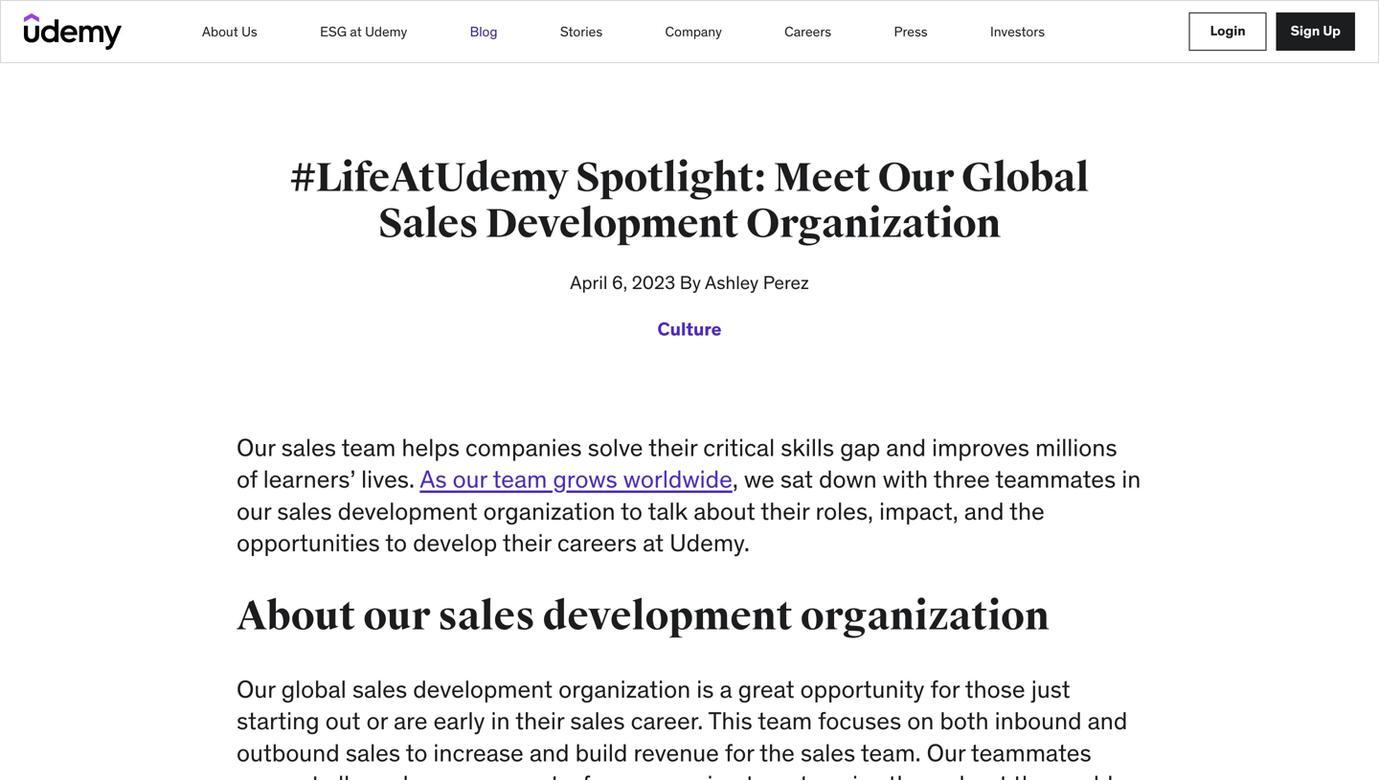 Task type: locate. For each thing, give the bounding box(es) containing it.
sales up learners'
[[281, 433, 336, 463]]

1 horizontal spatial for
[[931, 675, 960, 705]]

sign
[[1291, 22, 1320, 39]]

the down the improves
[[1010, 497, 1045, 527]]

organization for our global sales development organization is a great opportunity for those just starting out or are early in their sales career. this team focuses on both inbound and outbound sales to increase and build revenue for the sales team. our teammates support all employee segments, from emerging to enterprise throughout the world.
[[559, 675, 691, 705]]

teammates down millions
[[996, 465, 1116, 495]]

we
[[744, 465, 775, 495]]

april 6, 2023 by ashley perez
[[570, 271, 809, 294]]

careers
[[785, 23, 832, 40]]

team down the great
[[758, 707, 812, 737]]

from
[[583, 770, 633, 781]]

the up enterprise
[[760, 738, 795, 769]]

about inside about us link
[[202, 23, 238, 40]]

1 vertical spatial teammates
[[971, 738, 1092, 769]]

the down inbound at the bottom right of page
[[1013, 770, 1049, 781]]

development
[[338, 497, 478, 527], [543, 592, 793, 642], [413, 675, 553, 705]]

and inside our sales team helps companies solve their critical skills gap and improves millions of learners' lives.
[[886, 433, 926, 463]]

and inside , we sat down with three teammates in our sales development organization to talk about their roles, impact, and the opportunities to develop their careers at udemy.
[[964, 497, 1004, 527]]

roles,
[[816, 497, 874, 527]]

careers link
[[784, 13, 832, 50]]

0 vertical spatial at
[[350, 23, 362, 40]]

the inside , we sat down with three teammates in our sales development organization to talk about their roles, impact, and the opportunities to develop their careers at udemy.
[[1010, 497, 1045, 527]]

their inside our global sales development organization is a great opportunity for those just starting out or are early in their sales career. this team focuses on both inbound and outbound sales to increase and build revenue for the sales team. our teammates support all employee segments, from emerging to enterprise throughout the world.
[[515, 707, 564, 737]]

0 vertical spatial development
[[338, 497, 478, 527]]

0 vertical spatial the
[[1010, 497, 1045, 527]]

our up of
[[237, 433, 275, 463]]

our down of
[[237, 497, 271, 527]]

1 vertical spatial for
[[725, 738, 754, 769]]

helps
[[402, 433, 460, 463]]

2 vertical spatial organization
[[559, 675, 691, 705]]

1 vertical spatial in
[[491, 707, 510, 737]]

build
[[575, 738, 628, 769]]

great
[[738, 675, 795, 705]]

2 vertical spatial development
[[413, 675, 553, 705]]

our down develop
[[363, 592, 431, 642]]

0 vertical spatial our
[[453, 465, 487, 495]]

and
[[886, 433, 926, 463], [964, 497, 1004, 527], [1088, 707, 1128, 737], [530, 738, 569, 769]]

esg
[[320, 23, 347, 40]]

careers
[[557, 528, 637, 559]]

segments,
[[465, 770, 577, 781]]

teammates
[[996, 465, 1116, 495], [971, 738, 1092, 769]]

their up 'segments,'
[[515, 707, 564, 737]]

sales up build
[[570, 707, 625, 737]]

sign up link
[[1277, 12, 1355, 51]]

at down talk
[[643, 528, 664, 559]]

for down this
[[725, 738, 754, 769]]

, we sat down with three teammates in our sales development organization to talk about their roles, impact, and the opportunities to develop their careers at udemy.
[[237, 465, 1141, 559]]

perez
[[763, 271, 809, 294]]

their inside our sales team helps companies solve their critical skills gap and improves millions of learners' lives.
[[649, 433, 698, 463]]

1 vertical spatial about
[[237, 592, 356, 642]]

1 horizontal spatial our
[[363, 592, 431, 642]]

grows
[[553, 465, 618, 495]]

is
[[697, 675, 714, 705]]

blog
[[470, 23, 498, 40]]

about our sales development organization
[[237, 592, 1050, 642]]

sales inside , we sat down with three teammates in our sales development organization to talk about their roles, impact, and the opportunities to develop their careers at udemy.
[[277, 497, 332, 527]]

employee
[[356, 770, 459, 781]]

about us link
[[201, 13, 258, 50]]

for
[[931, 675, 960, 705], [725, 738, 754, 769]]

this
[[708, 707, 753, 737]]

our inside the #lifeatudemy spotlight: meet our global sales development organization
[[878, 153, 954, 203]]

development for our
[[543, 592, 793, 642]]

organization inside our global sales development organization is a great opportunity for those just starting out or are early in their sales career. this team focuses on both inbound and outbound sales to increase and build revenue for the sales team. our teammates support all employee segments, from emerging to enterprise throughout the world.
[[559, 675, 691, 705]]

teammates down inbound at the bottom right of page
[[971, 738, 1092, 769]]

stories link
[[559, 13, 604, 50]]

team inside our sales team helps companies solve their critical skills gap and improves millions of learners' lives.
[[341, 433, 396, 463]]

inbound
[[995, 707, 1082, 737]]

team inside our global sales development organization is a great opportunity for those just starting out or are early in their sales career. this team focuses on both inbound and outbound sales to increase and build revenue for the sales team. our teammates support all employee segments, from emerging to enterprise throughout the world.
[[758, 707, 812, 737]]

to left develop
[[385, 528, 407, 559]]

0 vertical spatial in
[[1122, 465, 1141, 495]]

press
[[894, 23, 928, 40]]

learners'
[[263, 465, 355, 495]]

and up "world."
[[1088, 707, 1128, 737]]

about
[[694, 497, 755, 527]]

login link
[[1189, 12, 1267, 51]]

development up is
[[543, 592, 793, 642]]

0 vertical spatial organization
[[483, 497, 616, 527]]

0 horizontal spatial team
[[341, 433, 396, 463]]

0 horizontal spatial our
[[237, 497, 271, 527]]

#lifeatudemy
[[290, 153, 569, 203]]

our for about
[[363, 592, 431, 642]]

development down lives.
[[338, 497, 478, 527]]

2 horizontal spatial team
[[758, 707, 812, 737]]

2 vertical spatial team
[[758, 707, 812, 737]]

1 vertical spatial our
[[237, 497, 271, 527]]

press link
[[893, 13, 929, 50]]

and up with
[[886, 433, 926, 463]]

1 vertical spatial organization
[[801, 592, 1050, 642]]

development for global
[[413, 675, 553, 705]]

april
[[570, 271, 608, 294]]

for up the both
[[931, 675, 960, 705]]

the
[[1010, 497, 1045, 527], [760, 738, 795, 769], [1013, 770, 1049, 781]]

organization
[[483, 497, 616, 527], [801, 592, 1050, 642], [559, 675, 691, 705]]

team down companies
[[493, 465, 547, 495]]

sales
[[379, 199, 478, 249]]

to up employee on the left of page
[[406, 738, 428, 769]]

as
[[420, 465, 447, 495]]

udemy.
[[670, 528, 750, 559]]

0 vertical spatial team
[[341, 433, 396, 463]]

1 horizontal spatial team
[[493, 465, 547, 495]]

their up worldwide at the bottom
[[649, 433, 698, 463]]

2 vertical spatial our
[[363, 592, 431, 642]]

team
[[341, 433, 396, 463], [493, 465, 547, 495], [758, 707, 812, 737]]

their
[[649, 433, 698, 463], [761, 497, 810, 527], [503, 528, 552, 559], [515, 707, 564, 737]]

1 horizontal spatial in
[[1122, 465, 1141, 495]]

our right as
[[453, 465, 487, 495]]

0 horizontal spatial in
[[491, 707, 510, 737]]

as our team grows worldwide link
[[420, 465, 733, 495]]

0 vertical spatial about
[[202, 23, 238, 40]]

at
[[350, 23, 362, 40], [643, 528, 664, 559]]

team for sales
[[341, 433, 396, 463]]

world.
[[1054, 770, 1119, 781]]

1 vertical spatial the
[[760, 738, 795, 769]]

1 vertical spatial at
[[643, 528, 664, 559]]

with
[[883, 465, 928, 495]]

development inside our global sales development organization is a great opportunity for those just starting out or are early in their sales career. this team focuses on both inbound and outbound sales to increase and build revenue for the sales team. our teammates support all employee segments, from emerging to enterprise throughout the world.
[[413, 675, 553, 705]]

to
[[621, 497, 643, 527], [385, 528, 407, 559], [406, 738, 428, 769], [746, 770, 768, 781]]

or
[[366, 707, 388, 737]]

team up lives.
[[341, 433, 396, 463]]

at right the esg
[[350, 23, 362, 40]]

companies
[[465, 433, 582, 463]]

1 horizontal spatial at
[[643, 528, 664, 559]]

skills
[[781, 433, 834, 463]]

about for about us
[[202, 23, 238, 40]]

as our team grows worldwide
[[420, 465, 733, 495]]

our right the meet
[[878, 153, 954, 203]]

opportunity
[[800, 675, 925, 705]]

sales up opportunities
[[277, 497, 332, 527]]

our
[[453, 465, 487, 495], [237, 497, 271, 527], [363, 592, 431, 642]]

1 vertical spatial development
[[543, 592, 793, 642]]

and down three
[[964, 497, 1004, 527]]

develop
[[413, 528, 497, 559]]

ashley
[[705, 271, 759, 294]]

udemy
[[365, 23, 407, 40]]

0 horizontal spatial at
[[350, 23, 362, 40]]

1 vertical spatial team
[[493, 465, 547, 495]]

in
[[1122, 465, 1141, 495], [491, 707, 510, 737]]

about left us
[[202, 23, 238, 40]]

2 horizontal spatial our
[[453, 465, 487, 495]]

development inside , we sat down with three teammates in our sales development organization to talk about their roles, impact, and the opportunities to develop their careers at udemy.
[[338, 497, 478, 527]]

sales down or
[[346, 738, 400, 769]]

our inside , we sat down with three teammates in our sales development organization to talk about their roles, impact, and the opportunities to develop their careers at udemy.
[[237, 497, 271, 527]]

0 vertical spatial teammates
[[996, 465, 1116, 495]]

sign up
[[1291, 22, 1341, 39]]

support
[[237, 770, 320, 781]]

our up 'throughout'
[[927, 738, 966, 769]]

culture link
[[658, 318, 722, 341]]

udemy image
[[24, 13, 122, 50]]

about down opportunities
[[237, 592, 356, 642]]

development up early
[[413, 675, 553, 705]]



Task type: vqa. For each thing, say whether or not it's contained in the screenshot.
keep
no



Task type: describe. For each thing, give the bounding box(es) containing it.
sales up enterprise
[[801, 738, 856, 769]]

6,
[[612, 271, 628, 294]]

our inside our sales team helps companies solve their critical skills gap and improves millions of learners' lives.
[[237, 433, 275, 463]]

organization for about our sales development organization
[[801, 592, 1050, 642]]

blog link
[[469, 13, 499, 50]]

2 vertical spatial the
[[1013, 770, 1049, 781]]

both
[[940, 707, 989, 737]]

login
[[1210, 22, 1246, 39]]

talk
[[648, 497, 688, 527]]

teammates inside , we sat down with three teammates in our sales development organization to talk about their roles, impact, and the opportunities to develop their careers at udemy.
[[996, 465, 1116, 495]]

a
[[720, 675, 732, 705]]

in inside , we sat down with three teammates in our sales development organization to talk about their roles, impact, and the opportunities to develop their careers at udemy.
[[1122, 465, 1141, 495]]

just
[[1031, 675, 1071, 705]]

focuses
[[818, 707, 902, 737]]

development
[[486, 199, 739, 249]]

sales inside our sales team helps companies solve their critical skills gap and improves millions of learners' lives.
[[281, 433, 336, 463]]

emerging
[[638, 770, 740, 781]]

sat
[[780, 465, 813, 495]]

three
[[934, 465, 990, 495]]

throughout
[[888, 770, 1008, 781]]

all
[[326, 770, 350, 781]]

those
[[965, 675, 1025, 705]]

meet
[[774, 153, 870, 203]]

outbound
[[237, 738, 340, 769]]

team for our
[[493, 465, 547, 495]]

lives.
[[361, 465, 415, 495]]

0 horizontal spatial for
[[725, 738, 754, 769]]

worldwide
[[623, 465, 733, 495]]

about for about our sales development organization
[[237, 592, 356, 642]]

0 vertical spatial for
[[931, 675, 960, 705]]

stories
[[560, 23, 603, 40]]

up
[[1323, 22, 1341, 39]]

our global sales development organization is a great opportunity for those just starting out or are early in their sales career. this team focuses on both inbound and outbound sales to increase and build revenue for the sales team. our teammates support all employee segments, from emerging to enterprise throughout the world.
[[237, 675, 1128, 781]]

and up 'segments,'
[[530, 738, 569, 769]]

sales up or
[[352, 675, 407, 705]]

2023
[[632, 271, 675, 294]]

out
[[325, 707, 361, 737]]

investors link
[[989, 13, 1046, 50]]

solve
[[588, 433, 643, 463]]

increase
[[433, 738, 524, 769]]

critical
[[703, 433, 775, 463]]

of
[[237, 465, 257, 495]]

us
[[241, 23, 257, 40]]

enterprise
[[773, 770, 883, 781]]

starting
[[237, 707, 320, 737]]

sales down develop
[[438, 592, 535, 642]]

culture
[[658, 318, 722, 341]]

team.
[[861, 738, 921, 769]]

about us
[[202, 23, 257, 40]]

gap
[[840, 433, 881, 463]]

in inside our global sales development organization is a great opportunity for those just starting out or are early in their sales career. this team focuses on both inbound and outbound sales to increase and build revenue for the sales team. our teammates support all employee segments, from emerging to enterprise throughout the world.
[[491, 707, 510, 737]]

esg at udemy link
[[319, 13, 408, 50]]

impact,
[[879, 497, 959, 527]]

opportunities
[[237, 528, 380, 559]]

company
[[665, 23, 722, 40]]

teammates inside our global sales development organization is a great opportunity for those just starting out or are early in their sales career. this team focuses on both inbound and outbound sales to increase and build revenue for the sales team. our teammates support all employee segments, from emerging to enterprise throughout the world.
[[971, 738, 1092, 769]]

our sales team helps companies solve their critical skills gap and improves millions of learners' lives.
[[237, 433, 1117, 495]]

on
[[907, 707, 934, 737]]

to left talk
[[621, 497, 643, 527]]

investors
[[990, 23, 1045, 40]]

career.
[[631, 707, 703, 737]]

global
[[281, 675, 347, 705]]

to down this
[[746, 770, 768, 781]]

down
[[819, 465, 877, 495]]

by
[[680, 271, 701, 294]]

their down sat
[[761, 497, 810, 527]]

their left careers
[[503, 528, 552, 559]]

our for as
[[453, 465, 487, 495]]

#lifeatudemy spotlight: meet our global sales development organization
[[290, 153, 1089, 249]]

improves
[[932, 433, 1030, 463]]

organization
[[746, 199, 1001, 249]]

esg at udemy
[[320, 23, 407, 40]]

spotlight:
[[576, 153, 766, 203]]

our up starting
[[237, 675, 275, 705]]

,
[[733, 465, 738, 495]]

millions
[[1035, 433, 1117, 463]]

organization inside , we sat down with three teammates in our sales development organization to talk about their roles, impact, and the opportunities to develop their careers at udemy.
[[483, 497, 616, 527]]

revenue
[[634, 738, 719, 769]]

at inside , we sat down with three teammates in our sales development organization to talk about their roles, impact, and the opportunities to develop their careers at udemy.
[[643, 528, 664, 559]]

are
[[394, 707, 428, 737]]



